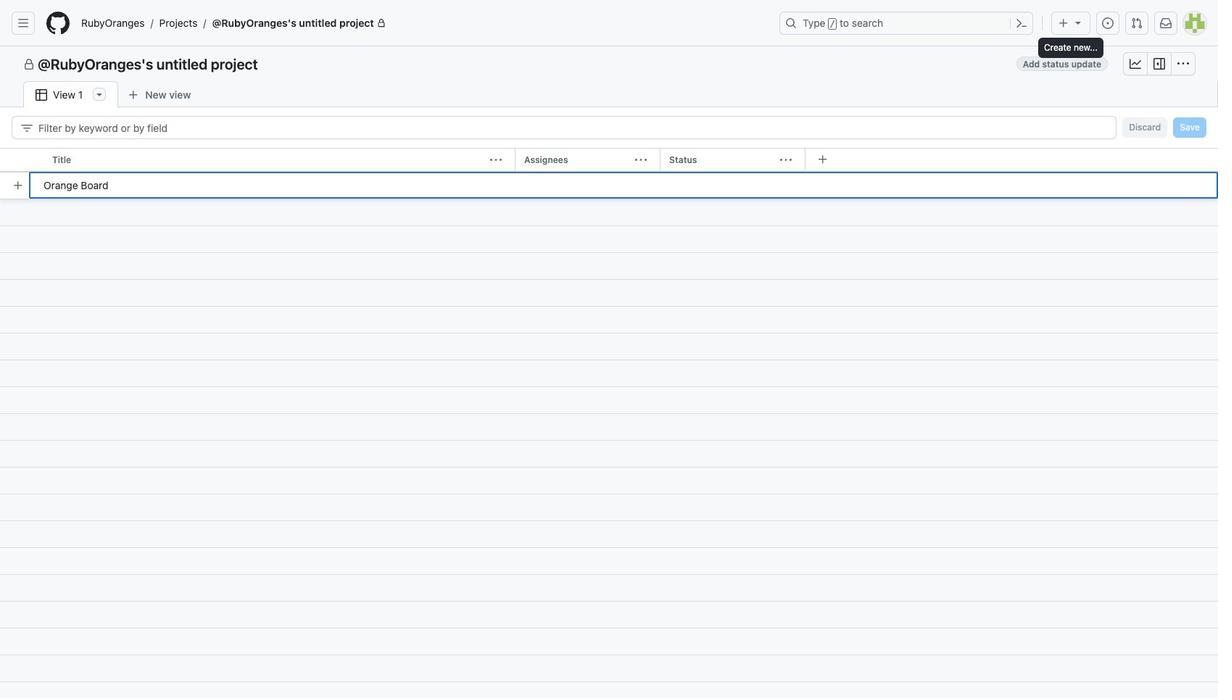 Task type: vqa. For each thing, say whether or not it's contained in the screenshot.
tooltip
yes



Task type: describe. For each thing, give the bounding box(es) containing it.
view filters region
[[12, 116, 1207, 139]]

plus image
[[1059, 17, 1070, 29]]

create new item or add existing item image
[[12, 180, 24, 191]]

git pull request image
[[1132, 17, 1144, 29]]

sc 9kayk9 0 image
[[21, 122, 33, 134]]

notifications image
[[1161, 17, 1173, 29]]

view options for view 1 image
[[94, 89, 105, 100]]

Start typing to create a draft, or type hashtag to select a repository text field
[[29, 172, 1219, 199]]

1 column header from the left
[[44, 148, 521, 173]]

assignees column options image
[[636, 155, 647, 166]]

row down assignees column options "image"
[[6, 172, 1219, 199]]

command palette image
[[1017, 17, 1028, 29]]



Task type: locate. For each thing, give the bounding box(es) containing it.
tooltip
[[1039, 38, 1104, 58]]

row down view filters region
[[0, 148, 1219, 173]]

list
[[75, 12, 771, 35]]

status column options image
[[781, 155, 792, 166]]

3 column header from the left
[[660, 148, 811, 173]]

title column options image
[[491, 155, 502, 166]]

Filter by keyword or by field field
[[38, 117, 1105, 139]]

homepage image
[[46, 12, 70, 35]]

project navigation
[[0, 46, 1219, 81]]

grid
[[0, 148, 1219, 699]]

row
[[0, 148, 1219, 173], [6, 172, 1219, 199]]

lock image
[[377, 19, 386, 28]]

cell
[[0, 148, 44, 173]]

triangle down image
[[1073, 17, 1085, 28]]

2 column header from the left
[[515, 148, 666, 173]]

tab panel
[[0, 107, 1219, 699]]

sc 9kayk9 0 image
[[1130, 58, 1142, 70], [1154, 58, 1166, 70], [1178, 58, 1190, 70], [23, 59, 35, 70], [36, 89, 47, 101]]

issue opened image
[[1103, 17, 1115, 29]]

column header
[[44, 148, 521, 173], [515, 148, 666, 173], [660, 148, 811, 173]]

tab list
[[23, 81, 224, 108]]

add field image
[[818, 154, 829, 165]]



